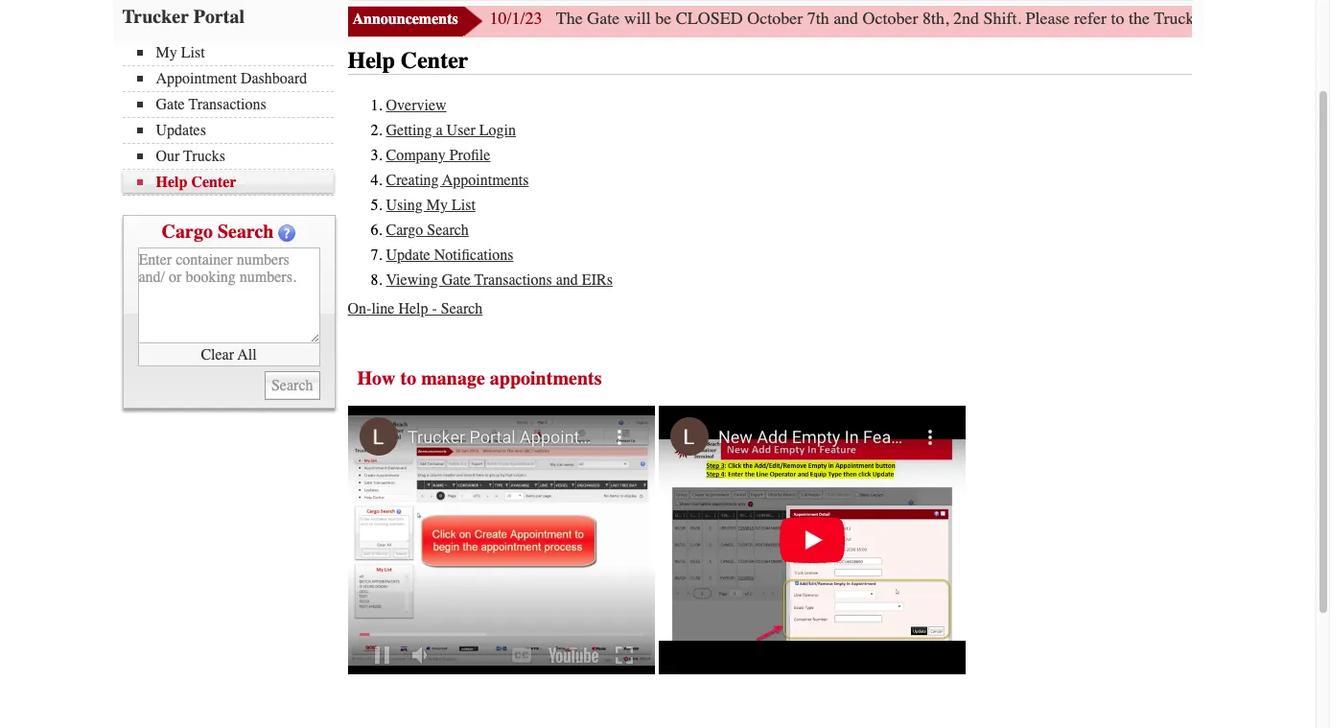 Task type: describe. For each thing, give the bounding box(es) containing it.
1 vertical spatial to
[[401, 367, 417, 390]]

profile
[[450, 147, 491, 164]]

overview getting a user login company profile creating appointments using my list cargo search update notifications viewing gate transactions and eirs
[[386, 97, 613, 289]]

will
[[624, 8, 651, 29]]

how to manage appointments
[[357, 367, 602, 390]]

clear
[[201, 346, 234, 363]]

-
[[432, 300, 437, 318]]

0 horizontal spatial cargo
[[162, 221, 213, 243]]

2 october from the left
[[863, 8, 919, 29]]

clear all
[[201, 346, 257, 363]]

center inside my list appointment dashboard gate transactions updates our trucks help center
[[191, 174, 237, 191]]

list inside my list appointment dashboard gate transactions updates our trucks help center
[[181, 44, 205, 61]]

1 october from the left
[[748, 8, 803, 29]]

appointments
[[442, 172, 529, 189]]

appointment dashboard link
[[137, 70, 333, 87]]

updates
[[156, 122, 206, 139]]

trucker portal
[[122, 6, 245, 28]]

search inside overview getting a user login company profile creating appointments using my list cargo search update notifications viewing gate transactions and eirs
[[427, 222, 469, 239]]

our trucks link
[[137, 148, 333, 165]]

0 vertical spatial help
[[348, 47, 395, 74]]

and inside overview getting a user login company profile creating appointments using my list cargo search update notifications viewing gate transactions and eirs
[[556, 272, 578, 289]]

my inside overview getting a user login company profile creating appointments using my list cargo search update notifications viewing gate transactions and eirs
[[427, 197, 448, 214]]

dashboard
[[241, 70, 307, 87]]

creating
[[386, 172, 439, 189]]

appointment
[[156, 70, 237, 87]]

trucker
[[122, 6, 189, 28]]

8th,
[[923, 8, 950, 29]]

my list link
[[137, 44, 333, 61]]

using
[[386, 197, 423, 214]]

gate inside overview getting a user login company profile creating appointments using my list cargo search update notifications viewing gate transactions and eirs
[[442, 272, 471, 289]]

our
[[156, 148, 180, 165]]

search right -
[[441, 300, 483, 318]]

update notifications link
[[386, 247, 514, 264]]

trucks
[[183, 148, 225, 165]]

7th
[[808, 8, 830, 29]]

help inside my list appointment dashboard gate transactions updates our trucks help center
[[156, 174, 187, 191]]

manage
[[421, 367, 485, 390]]

user
[[447, 122, 476, 139]]

cargo search link
[[386, 222, 469, 239]]

Enter container numbers and/ or booking numbers.  text field
[[138, 248, 320, 344]]

company profile link
[[386, 147, 491, 164]]

using my list link
[[386, 197, 476, 214]]

updates link
[[137, 122, 333, 139]]



Task type: locate. For each thing, give the bounding box(es) containing it.
help down announcements
[[348, 47, 395, 74]]

the
[[1129, 8, 1150, 29]]

refer
[[1075, 8, 1107, 29]]

hours
[[1236, 8, 1279, 29]]

search
[[218, 221, 274, 243], [427, 222, 469, 239], [441, 300, 483, 318]]

1 horizontal spatial my
[[427, 197, 448, 214]]

pa
[[1316, 8, 1331, 29]]

center down the trucks
[[191, 174, 237, 191]]

0 horizontal spatial my
[[156, 44, 177, 61]]

be
[[655, 8, 672, 29]]

1 horizontal spatial help
[[348, 47, 395, 74]]

announcements
[[353, 11, 458, 28]]

my list appointment dashboard gate transactions updates our trucks help center
[[156, 44, 307, 191]]

0 vertical spatial and
[[834, 8, 859, 29]]

the
[[556, 8, 583, 29]]

my
[[156, 44, 177, 61], [427, 197, 448, 214]]

center
[[401, 47, 469, 74], [191, 174, 237, 191]]

1 vertical spatial help
[[156, 174, 187, 191]]

eirs
[[582, 272, 613, 289]]

gate right the the
[[587, 8, 620, 29]]

menu bar
[[122, 42, 343, 196]]

help center
[[348, 47, 469, 74]]

on-
[[348, 300, 372, 318]]

list down the creating appointments link
[[452, 197, 476, 214]]

and right 7th
[[834, 8, 859, 29]]

10/1/23
[[490, 8, 543, 29]]

1 horizontal spatial transactions
[[475, 272, 552, 289]]

transactions inside overview getting a user login company profile creating appointments using my list cargo search update notifications viewing gate transactions and eirs
[[475, 272, 552, 289]]

truck
[[1155, 8, 1195, 29]]

october left 8th,
[[863, 8, 919, 29]]

list inside overview getting a user login company profile creating appointments using my list cargo search update notifications viewing gate transactions and eirs
[[452, 197, 476, 214]]

and left eirs
[[556, 272, 578, 289]]

help left -
[[399, 300, 428, 318]]

notifications
[[434, 247, 514, 264]]

0 horizontal spatial center
[[191, 174, 237, 191]]

company
[[386, 147, 446, 164]]

transactions
[[189, 96, 266, 113], [475, 272, 552, 289]]

None submit
[[265, 371, 320, 400]]

2nd
[[954, 8, 980, 29]]

my inside my list appointment dashboard gate transactions updates our trucks help center
[[156, 44, 177, 61]]

0 horizontal spatial and
[[556, 272, 578, 289]]

to
[[1112, 8, 1125, 29], [401, 367, 417, 390]]

0 horizontal spatial help
[[156, 174, 187, 191]]

getting a user login link
[[386, 122, 516, 139]]

1 horizontal spatial and
[[834, 8, 859, 29]]

center up the overview link
[[401, 47, 469, 74]]

1 horizontal spatial center
[[401, 47, 469, 74]]

search down help center link
[[218, 221, 274, 243]]

gate inside my list appointment dashboard gate transactions updates our trucks help center
[[156, 96, 185, 113]]

viewing
[[386, 272, 438, 289]]

gate transactions link
[[137, 96, 333, 113]]

on-line help - search link
[[348, 300, 483, 318]]

gate
[[587, 8, 620, 29], [1199, 8, 1232, 29], [156, 96, 185, 113], [442, 272, 471, 289]]

cargo down "using" on the left top
[[386, 222, 423, 239]]

to left the
[[1112, 8, 1125, 29]]

cargo
[[162, 221, 213, 243], [386, 222, 423, 239]]

2 vertical spatial help
[[399, 300, 428, 318]]

all
[[238, 346, 257, 363]]

october
[[748, 8, 803, 29], [863, 8, 919, 29]]

getting
[[386, 122, 432, 139]]

list
[[181, 44, 205, 61], [452, 197, 476, 214]]

login
[[480, 122, 516, 139]]

how
[[357, 367, 396, 390]]

appointments
[[490, 367, 602, 390]]

to right how
[[401, 367, 417, 390]]

line
[[372, 300, 395, 318]]

viewing gate transactions and eirs link
[[386, 272, 613, 289]]

2 horizontal spatial help
[[399, 300, 428, 318]]

a
[[436, 122, 443, 139]]

transactions down appointment dashboard 'link'
[[189, 96, 266, 113]]

gate up updates
[[156, 96, 185, 113]]

1 horizontal spatial cargo
[[386, 222, 423, 239]]

october left 7th
[[748, 8, 803, 29]]

search up update notifications link
[[427, 222, 469, 239]]

0 horizontal spatial transactions
[[189, 96, 266, 113]]

0 vertical spatial center
[[401, 47, 469, 74]]

0 horizontal spatial october
[[748, 8, 803, 29]]

clear all button
[[138, 344, 320, 367]]

1 vertical spatial and
[[556, 272, 578, 289]]

overview link
[[386, 97, 447, 114]]

overview
[[386, 97, 447, 114]]

list up appointment
[[181, 44, 205, 61]]

web
[[1283, 8, 1312, 29]]

menu bar containing my list
[[122, 42, 343, 196]]

0 vertical spatial to
[[1112, 8, 1125, 29]]

10/1/23 the gate will be closed october 7th and october 8th, 2nd shift. please refer to the truck gate hours web pa
[[490, 8, 1331, 29]]

help
[[348, 47, 395, 74], [156, 174, 187, 191], [399, 300, 428, 318]]

transactions down the notifications on the top of page
[[475, 272, 552, 289]]

0 horizontal spatial list
[[181, 44, 205, 61]]

transactions inside my list appointment dashboard gate transactions updates our trucks help center
[[189, 96, 266, 113]]

1 vertical spatial center
[[191, 174, 237, 191]]

0 horizontal spatial to
[[401, 367, 417, 390]]

cargo inside overview getting a user login company profile creating appointments using my list cargo search update notifications viewing gate transactions and eirs
[[386, 222, 423, 239]]

portal
[[194, 6, 245, 28]]

on-line help - search
[[348, 300, 483, 318]]

update
[[386, 247, 431, 264]]

1 vertical spatial list
[[452, 197, 476, 214]]

shift.
[[984, 8, 1022, 29]]

1 vertical spatial transactions
[[475, 272, 552, 289]]

0 vertical spatial my
[[156, 44, 177, 61]]

my up cargo search link
[[427, 197, 448, 214]]

gate down update notifications link
[[442, 272, 471, 289]]

cargo search
[[162, 221, 274, 243]]

please
[[1026, 8, 1070, 29]]

1 vertical spatial my
[[427, 197, 448, 214]]

1 horizontal spatial to
[[1112, 8, 1125, 29]]

1 horizontal spatial list
[[452, 197, 476, 214]]

my down trucker
[[156, 44, 177, 61]]

0 vertical spatial list
[[181, 44, 205, 61]]

closed
[[676, 8, 743, 29]]

help center link
[[137, 174, 333, 191]]

and
[[834, 8, 859, 29], [556, 272, 578, 289]]

creating appointments link
[[386, 172, 529, 189]]

0 vertical spatial transactions
[[189, 96, 266, 113]]

1 horizontal spatial october
[[863, 8, 919, 29]]

gate right truck
[[1199, 8, 1232, 29]]

cargo down help center link
[[162, 221, 213, 243]]

help down our
[[156, 174, 187, 191]]



Task type: vqa. For each thing, say whether or not it's contained in the screenshot.
top and
yes



